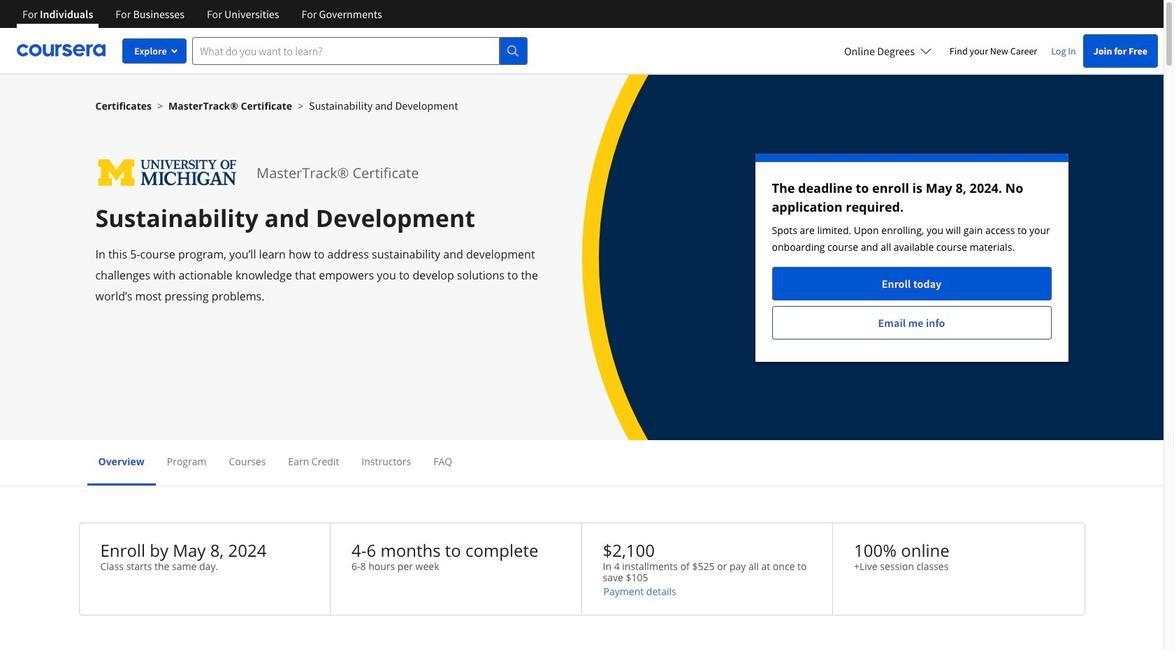 Task type: vqa. For each thing, say whether or not it's contained in the screenshot.
topmost in
no



Task type: locate. For each thing, give the bounding box(es) containing it.
status
[[755, 154, 1069, 362]]

What do you want to learn? text field
[[192, 37, 500, 65]]

certificate menu element
[[87, 440, 1077, 486]]

banner navigation
[[11, 0, 393, 38]]

coursera image
[[17, 39, 106, 62]]

university of michigan image
[[95, 154, 240, 192]]

None search field
[[192, 37, 528, 65]]



